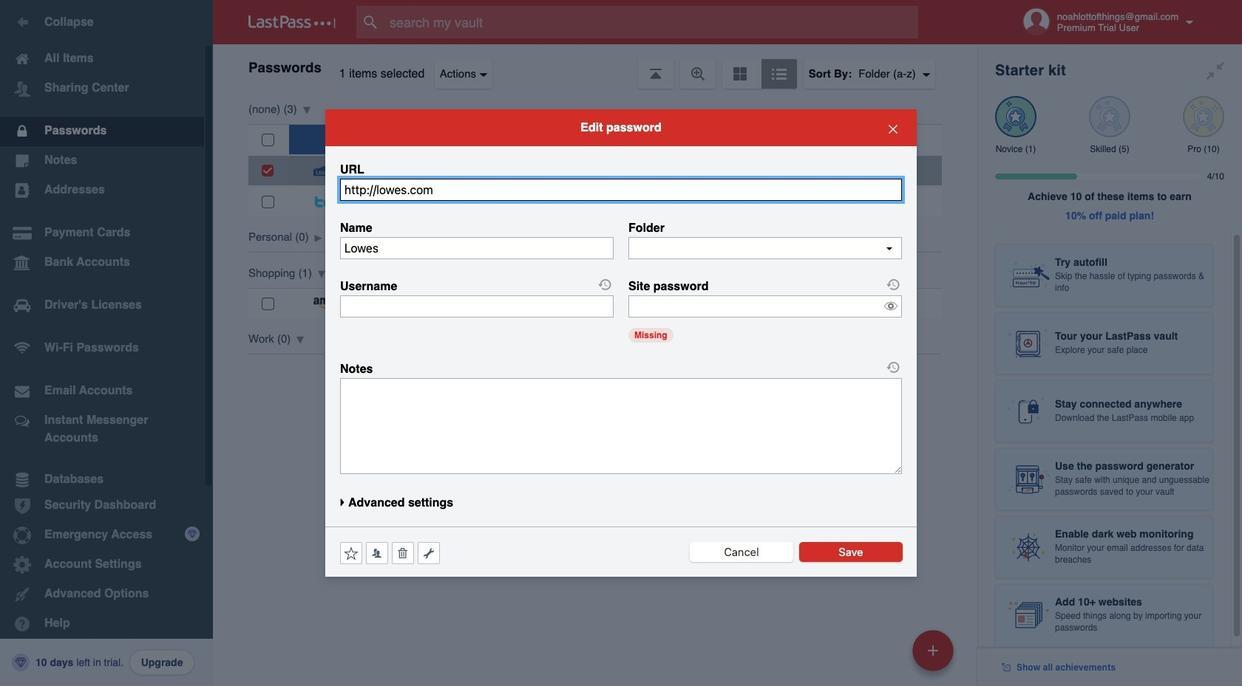 Task type: describe. For each thing, give the bounding box(es) containing it.
Search search field
[[356, 6, 947, 38]]

main navigation navigation
[[0, 0, 213, 687]]

search my vault text field
[[356, 6, 947, 38]]

new item navigation
[[907, 626, 963, 687]]



Task type: vqa. For each thing, say whether or not it's contained in the screenshot.
field
yes



Task type: locate. For each thing, give the bounding box(es) containing it.
None field
[[340, 179, 902, 201], [340, 237, 614, 259], [340, 296, 614, 318], [340, 179, 902, 201], [340, 237, 614, 259], [340, 296, 614, 318]]

vault options navigation
[[213, 44, 978, 89]]

None password field
[[629, 296, 902, 318]]

lastpass image
[[248, 16, 336, 29]]

None text field
[[629, 237, 902, 259]]

new item image
[[928, 646, 938, 656]]



